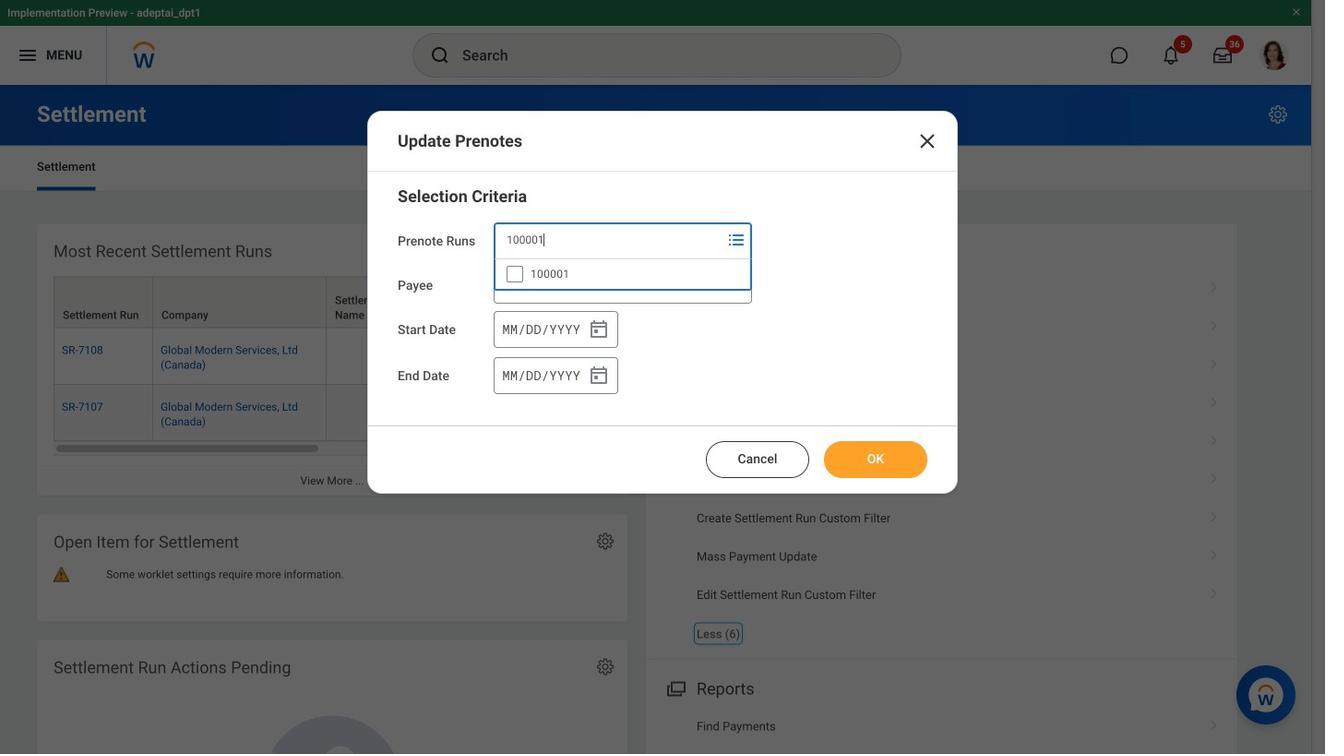 Task type: locate. For each thing, give the bounding box(es) containing it.
0 vertical spatial chevron right image
[[1203, 314, 1227, 332]]

group
[[398, 186, 928, 396], [494, 311, 619, 348], [494, 357, 619, 394]]

1 search field from the top
[[495, 223, 722, 257]]

1 list from the top
[[646, 270, 1238, 653]]

5 chevron right image from the top
[[1203, 467, 1227, 485]]

open item for settlement element
[[37, 515, 628, 622]]

1 vertical spatial list
[[646, 708, 1238, 754]]

list for menu group image at the top of page
[[646, 270, 1238, 653]]

1 vertical spatial chevron right image
[[1203, 713, 1227, 732]]

banner
[[0, 0, 1311, 85]]

1 row from the top
[[54, 277, 1157, 328]]

2 search field from the top
[[495, 269, 722, 302]]

chevron right image
[[1203, 314, 1227, 332], [1203, 713, 1227, 732]]

dialog
[[367, 111, 958, 494]]

1 chevron right image from the top
[[1203, 276, 1227, 294]]

2 chevron right image from the top
[[1203, 352, 1227, 370]]

chevron right image
[[1203, 276, 1227, 294], [1203, 352, 1227, 370], [1203, 390, 1227, 409], [1203, 428, 1227, 447], [1203, 467, 1227, 485], [1203, 505, 1227, 523], [1203, 543, 1227, 562], [1203, 581, 1227, 600]]

list
[[646, 270, 1238, 653], [646, 708, 1238, 754]]

2 list from the top
[[646, 708, 1238, 754]]

3 chevron right image from the top
[[1203, 390, 1227, 409]]

0 vertical spatial list
[[646, 270, 1238, 653]]

search image
[[429, 44, 451, 66]]

main content
[[0, 85, 1311, 754]]

2 row from the top
[[54, 328, 1157, 385]]

1 vertical spatial search field
[[495, 269, 722, 302]]

prompts image
[[726, 273, 748, 295]]

8 chevron right image from the top
[[1203, 581, 1227, 600]]

Search field
[[495, 223, 722, 257], [495, 269, 722, 302]]

profile logan mcneil element
[[1249, 35, 1300, 76]]

0 vertical spatial search field
[[495, 223, 722, 257]]

cell
[[327, 328, 426, 385], [327, 385, 426, 441], [426, 385, 526, 441], [526, 385, 626, 441]]

configure this page image
[[1267, 103, 1289, 126]]

most recent settlement runs element
[[37, 224, 1157, 496]]

row
[[54, 277, 1157, 328], [54, 328, 1157, 385], [54, 385, 1157, 441]]



Task type: describe. For each thing, give the bounding box(es) containing it.
2 chevron right image from the top
[[1203, 713, 1227, 732]]

close environment banner image
[[1291, 6, 1302, 18]]

inbox large image
[[1214, 46, 1232, 65]]

3 row from the top
[[54, 385, 1157, 441]]

6 chevron right image from the top
[[1203, 505, 1227, 523]]

7 chevron right image from the top
[[1203, 543, 1227, 562]]

1 chevron right image from the top
[[1203, 314, 1227, 332]]

menu group image
[[663, 675, 688, 700]]

settlement run actions pending element
[[37, 640, 628, 754]]

search field for prompts image
[[495, 223, 722, 257]]

calendar image
[[588, 365, 610, 387]]

search field for prompts icon
[[495, 269, 722, 302]]

prompts image
[[726, 229, 748, 251]]

menu group image
[[663, 238, 688, 263]]

x image
[[916, 130, 939, 152]]

4 chevron right image from the top
[[1203, 428, 1227, 447]]

calendar image
[[588, 318, 610, 341]]

notifications large image
[[1162, 46, 1180, 65]]

list for menu group icon
[[646, 708, 1238, 754]]



Task type: vqa. For each thing, say whether or not it's contained in the screenshot.
fourth 'row' from the top of the page
no



